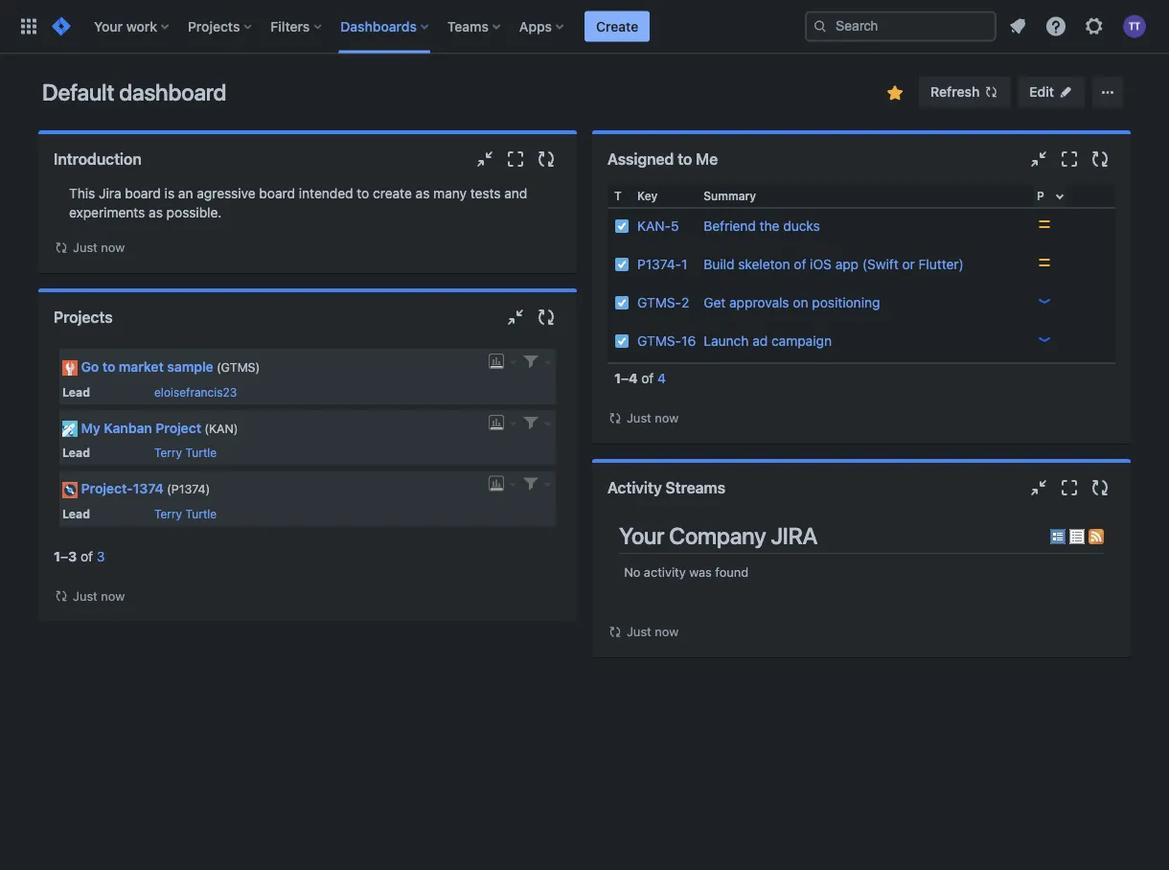 Task type: describe. For each thing, give the bounding box(es) containing it.
build skeleton of ios app (swift or flutter)
[[704, 256, 964, 272]]

terry turtle link for project
[[154, 446, 217, 460]]

1 vertical spatial projects
[[54, 308, 113, 326]]

2 3 from the left
[[97, 548, 105, 564]]

gtms- for 16
[[637, 333, 682, 349]]

1374
[[133, 481, 164, 496]]

minimize projects image
[[504, 306, 527, 329]]

(gtms)
[[217, 360, 260, 374]]

filters
[[271, 18, 310, 34]]

build
[[704, 256, 735, 272]]

streams
[[666, 479, 726, 497]]

your for your company jira
[[619, 522, 664, 549]]

assigned to me region
[[608, 184, 1116, 428]]

create button
[[585, 11, 650, 42]]

get
[[704, 295, 726, 311]]

just now for activity streams
[[627, 624, 679, 639]]

your work
[[94, 18, 157, 34]]

terry for project
[[154, 446, 182, 460]]

dashboards button
[[335, 11, 436, 42]]

jira software image
[[50, 15, 73, 38]]

introduction region
[[54, 184, 562, 258]]

just now for assigned to me
[[627, 411, 679, 425]]

me
[[696, 150, 718, 168]]

refresh projects image
[[535, 306, 558, 329]]

an arrow curved in a circular way on the button that refreshes the dashboard image for projects
[[54, 588, 69, 604]]

1 – 4 of 4
[[614, 370, 666, 386]]

ducks
[[783, 218, 820, 234]]

gtms-2 link
[[637, 295, 690, 311]]

p1374-1 link
[[637, 256, 688, 272]]

this
[[69, 185, 95, 201]]

just for activity streams
[[627, 624, 651, 639]]

kanban
[[104, 420, 152, 435]]

get approvals on positioning link
[[704, 295, 880, 311]]

1 4 from the left
[[629, 370, 638, 386]]

many
[[433, 185, 467, 201]]

gtms-16 launch ad campaign
[[637, 333, 832, 349]]

now for assigned to me
[[655, 411, 679, 425]]

on
[[793, 295, 808, 311]]

build skeleton of ios app (swift or flutter) link
[[704, 256, 964, 272]]

star default dashboard image
[[884, 81, 907, 104]]

ios
[[810, 256, 832, 272]]

project-1374 link
[[81, 481, 164, 496]]

befriend the ducks
[[704, 218, 820, 234]]

task image for gtms-2
[[614, 295, 630, 311]]

just for assigned to me
[[627, 411, 651, 425]]

your profile and settings image
[[1123, 15, 1146, 38]]

settings image
[[1083, 15, 1106, 38]]

intended
[[299, 185, 353, 201]]

key
[[637, 189, 658, 202]]

1 for projects
[[54, 548, 60, 564]]

to for go to market sample (gtms)
[[102, 358, 115, 374]]

flutter)
[[919, 256, 964, 272]]

assigned
[[608, 150, 674, 168]]

more dashboard actions image
[[1096, 81, 1119, 104]]

dashboard
[[119, 79, 226, 105]]

kan-5 link
[[637, 218, 679, 234]]

or
[[902, 256, 915, 272]]

project
[[155, 420, 201, 435]]

found
[[715, 564, 749, 579]]

appswitcher icon image
[[17, 15, 40, 38]]

the
[[760, 218, 780, 234]]

task image for p1374-1
[[614, 257, 630, 272]]

eloisefrancis23
[[154, 385, 237, 398]]

apps button
[[514, 11, 571, 42]]

activity
[[608, 479, 662, 497]]

to for assigned to me
[[678, 150, 692, 168]]

maximize activity streams image
[[1058, 476, 1081, 499]]

no activity was found
[[624, 564, 749, 579]]

activity streams region
[[608, 513, 1116, 642]]

go to market sample link
[[81, 358, 213, 374]]

turtle for (p1374)
[[185, 507, 217, 521]]

– for projects
[[60, 548, 68, 564]]

an
[[178, 185, 193, 201]]

default
[[42, 79, 114, 105]]

an arrow curved in a circular way on the button that refreshes the dashboard image for introduction
[[54, 240, 69, 255]]

befriend the ducks link
[[704, 218, 820, 234]]

my
[[81, 420, 100, 435]]

get approvals on positioning
[[704, 295, 880, 311]]

t
[[614, 189, 622, 202]]

tests
[[470, 185, 501, 201]]

notifications image
[[1006, 15, 1029, 38]]

kan-
[[637, 218, 671, 234]]

befriend
[[704, 218, 756, 234]]

refresh introduction image
[[535, 148, 558, 171]]

minimize introduction image
[[473, 148, 496, 171]]

low image
[[1037, 332, 1052, 347]]

medium image
[[1037, 255, 1052, 270]]

just now for introduction
[[73, 240, 125, 254]]

apps
[[519, 18, 552, 34]]

kan-5
[[637, 218, 679, 234]]

edit
[[1030, 84, 1054, 100]]

1 – 3 of 3
[[54, 548, 105, 564]]

my kanban project link
[[81, 420, 201, 435]]

company
[[669, 522, 766, 549]]

teams
[[447, 18, 489, 34]]

this jira board is an agressive board intended to create as many tests and experiments as possible.
[[69, 185, 527, 220]]

2 board from the left
[[259, 185, 295, 201]]

jira software image
[[50, 15, 73, 38]]

an arrow curved in a circular way on the button that refreshes the dashboard image for activity streams
[[608, 624, 623, 640]]

assigned to me
[[608, 150, 718, 168]]

3 link
[[97, 548, 105, 564]]



Task type: locate. For each thing, give the bounding box(es) containing it.
terry turtle link down project
[[154, 446, 217, 460]]

2 turtle from the top
[[185, 507, 217, 521]]

just inside introduction region
[[73, 240, 98, 254]]

p
[[1037, 189, 1044, 202]]

2 vertical spatial lead
[[62, 507, 90, 521]]

just now for projects
[[73, 588, 125, 603]]

1 vertical spatial –
[[60, 548, 68, 564]]

launch
[[704, 333, 749, 349]]

(swift
[[862, 256, 899, 272]]

was
[[689, 564, 712, 579]]

default dashboard
[[42, 79, 226, 105]]

just inside activity streams region
[[627, 624, 651, 639]]

just down 1 – 4 of 4
[[627, 411, 651, 425]]

your inside popup button
[[94, 18, 123, 34]]

to inside projects region
[[102, 358, 115, 374]]

–
[[621, 370, 629, 386], [60, 548, 68, 564]]

– for assigned to me
[[621, 370, 629, 386]]

1 horizontal spatial your
[[619, 522, 664, 549]]

your for your work
[[94, 18, 123, 34]]

3 down project- at bottom left
[[97, 548, 105, 564]]

0 vertical spatial terry turtle
[[154, 446, 217, 460]]

project-
[[81, 481, 133, 496]]

your up no
[[619, 522, 664, 549]]

p1374-
[[637, 256, 681, 272]]

1 vertical spatial lead
[[62, 446, 90, 460]]

1 vertical spatial 1
[[614, 370, 621, 386]]

0 horizontal spatial 4
[[629, 370, 638, 386]]

1 vertical spatial terry
[[154, 507, 182, 521]]

2 task image from the top
[[614, 295, 630, 311]]

– left 3 link
[[60, 548, 68, 564]]

3 lead from the top
[[62, 507, 90, 521]]

banner containing your work
[[0, 0, 1169, 54]]

projects up go
[[54, 308, 113, 326]]

an arrow curved in a circular way on the button that refreshes the dashboard image
[[54, 240, 69, 255], [608, 624, 623, 640]]

2 terry turtle from the top
[[154, 507, 217, 521]]

1 for assigned to me
[[614, 370, 621, 386]]

just now down the 4 link
[[627, 411, 679, 425]]

gtms- down p1374-
[[637, 295, 682, 311]]

now inside activity streams region
[[655, 624, 679, 639]]

banner
[[0, 0, 1169, 54]]

2 gtms- from the top
[[637, 333, 682, 349]]

now down experiments
[[101, 240, 125, 254]]

refresh button
[[919, 77, 1010, 107]]

1 lead from the top
[[62, 385, 90, 398]]

1 inside projects region
[[54, 548, 60, 564]]

gtms-16 link
[[637, 333, 696, 349]]

gtms- up the 4 link
[[637, 333, 682, 349]]

now for projects
[[101, 588, 125, 603]]

1 horizontal spatial projects
[[188, 18, 240, 34]]

just now inside activity streams region
[[627, 624, 679, 639]]

turtle down (p1374)
[[185, 507, 217, 521]]

0 horizontal spatial to
[[102, 358, 115, 374]]

terry turtle for project
[[154, 446, 217, 460]]

1 terry turtle from the top
[[154, 446, 217, 460]]

of left 3 link
[[81, 548, 93, 564]]

terry
[[154, 446, 182, 460], [154, 507, 182, 521]]

projects region
[[54, 342, 562, 606]]

lead for go to market sample
[[62, 385, 90, 398]]

filters button
[[265, 11, 329, 42]]

0 horizontal spatial an arrow curved in a circular way on the button that refreshes the dashboard image
[[54, 240, 69, 255]]

terry turtle for (p1374)
[[154, 507, 217, 521]]

of inside projects region
[[81, 548, 93, 564]]

– inside the assigned to me region
[[621, 370, 629, 386]]

now down the 4 link
[[655, 411, 679, 425]]

terry turtle down (p1374)
[[154, 507, 217, 521]]

work
[[126, 18, 157, 34]]

search image
[[813, 19, 828, 34]]

0 vertical spatial 1
[[681, 256, 688, 272]]

– inside projects region
[[60, 548, 68, 564]]

medium image
[[1037, 217, 1052, 232]]

0 vertical spatial an arrow curved in a circular way on the button that refreshes the dashboard image
[[54, 240, 69, 255]]

now
[[101, 240, 125, 254], [655, 411, 679, 425], [101, 588, 125, 603], [655, 624, 679, 639]]

– left the 4 link
[[621, 370, 629, 386]]

0 vertical spatial to
[[678, 150, 692, 168]]

0 horizontal spatial projects
[[54, 308, 113, 326]]

sample
[[167, 358, 213, 374]]

just now
[[73, 240, 125, 254], [627, 411, 679, 425], [73, 588, 125, 603], [627, 624, 679, 639]]

1
[[681, 256, 688, 272], [614, 370, 621, 386], [54, 548, 60, 564]]

just now down activity
[[627, 624, 679, 639]]

2 terry from the top
[[154, 507, 182, 521]]

no
[[624, 564, 641, 579]]

0 vertical spatial –
[[621, 370, 629, 386]]

0 vertical spatial task image
[[614, 257, 630, 272]]

board left intended
[[259, 185, 295, 201]]

board left is
[[125, 185, 161, 201]]

1 horizontal spatial of
[[641, 370, 654, 386]]

just now inside projects region
[[73, 588, 125, 603]]

your company jira
[[619, 522, 818, 549]]

1 left 3 link
[[54, 548, 60, 564]]

your
[[94, 18, 123, 34], [619, 522, 664, 549]]

positioning
[[812, 295, 880, 311]]

1 vertical spatial an arrow curved in a circular way on the button that refreshes the dashboard image
[[54, 588, 69, 604]]

2 vertical spatial 1
[[54, 548, 60, 564]]

as left many
[[416, 185, 430, 201]]

1 horizontal spatial board
[[259, 185, 295, 201]]

1 vertical spatial an arrow curved in a circular way on the button that refreshes the dashboard image
[[608, 624, 623, 640]]

0 horizontal spatial your
[[94, 18, 123, 34]]

to inside this jira board is an agressive board intended to create as many tests and experiments as possible.
[[357, 185, 369, 201]]

terry turtle link for (p1374)
[[154, 507, 217, 521]]

skeleton
[[738, 256, 790, 272]]

experiments
[[69, 205, 145, 220]]

p1374-1
[[637, 256, 688, 272]]

now inside introduction region
[[101, 240, 125, 254]]

1 turtle from the top
[[185, 446, 217, 460]]

just inside the assigned to me region
[[627, 411, 651, 425]]

3 task image from the top
[[614, 334, 630, 349]]

as left 'possible.'
[[149, 205, 163, 220]]

0 horizontal spatial –
[[60, 548, 68, 564]]

(p1374)
[[167, 482, 210, 496]]

lead
[[62, 385, 90, 398], [62, 446, 90, 460], [62, 507, 90, 521]]

0 horizontal spatial 3
[[68, 548, 77, 564]]

just now inside introduction region
[[73, 240, 125, 254]]

an arrow curved in a circular way on the button that refreshes the dashboard image inside projects region
[[54, 588, 69, 604]]

just for introduction
[[73, 240, 98, 254]]

4
[[629, 370, 638, 386], [658, 370, 666, 386]]

terry down (p1374)
[[154, 507, 182, 521]]

projects right work
[[188, 18, 240, 34]]

primary element
[[12, 0, 805, 53]]

16
[[682, 333, 696, 349]]

5
[[671, 218, 679, 234]]

0 vertical spatial projects
[[188, 18, 240, 34]]

2 vertical spatial of
[[81, 548, 93, 564]]

an arrow curved in a circular way on the button that refreshes the dashboard image down 1 – 3 of 3
[[54, 588, 69, 604]]

3 left 3 link
[[68, 548, 77, 564]]

just down experiments
[[73, 240, 98, 254]]

turtle
[[185, 446, 217, 460], [185, 507, 217, 521]]

turtle down the (kan)
[[185, 446, 217, 460]]

0 vertical spatial terry
[[154, 446, 182, 460]]

lead down my at the left
[[62, 446, 90, 460]]

now inside the assigned to me region
[[655, 411, 679, 425]]

1 board from the left
[[125, 185, 161, 201]]

to right go
[[102, 358, 115, 374]]

1 horizontal spatial 1
[[614, 370, 621, 386]]

to
[[678, 150, 692, 168], [357, 185, 369, 201], [102, 358, 115, 374]]

just down 1 – 3 of 3
[[73, 588, 98, 603]]

1 horizontal spatial to
[[357, 185, 369, 201]]

just inside projects region
[[73, 588, 98, 603]]

an arrow curved in a circular way on the button that refreshes the dashboard image inside introduction region
[[54, 240, 69, 255]]

1 horizontal spatial 4
[[658, 370, 666, 386]]

lead down project- at bottom left
[[62, 507, 90, 521]]

0 horizontal spatial as
[[149, 205, 163, 220]]

1 horizontal spatial as
[[416, 185, 430, 201]]

board
[[125, 185, 161, 201], [259, 185, 295, 201]]

4 left the 4 link
[[629, 370, 638, 386]]

2 horizontal spatial of
[[794, 256, 806, 272]]

0 vertical spatial of
[[794, 256, 806, 272]]

an arrow curved in a circular way on the button that refreshes the dashboard image down 1 – 4 of 4
[[608, 411, 623, 426]]

0 vertical spatial turtle
[[185, 446, 217, 460]]

maximize assigned to me image
[[1058, 148, 1081, 171]]

1 vertical spatial to
[[357, 185, 369, 201]]

terry turtle link down (p1374)
[[154, 507, 217, 521]]

turtle for project
[[185, 446, 217, 460]]

teams button
[[442, 11, 508, 42]]

go
[[81, 358, 99, 374]]

terry for (p1374)
[[154, 507, 182, 521]]

campaign
[[772, 333, 832, 349]]

minimize activity streams image
[[1027, 476, 1050, 499]]

of left the 4 link
[[641, 370, 654, 386]]

now for activity streams
[[655, 624, 679, 639]]

task image up 1 – 4 of 4
[[614, 334, 630, 349]]

an arrow curved in a circular way on the button that refreshes the dashboard image inside activity streams region
[[608, 624, 623, 640]]

just now inside the assigned to me region
[[627, 411, 679, 425]]

projects button
[[182, 11, 259, 42]]

minimize assigned to me image
[[1027, 148, 1050, 171]]

eloisefrancis23 link
[[154, 385, 237, 398]]

edit link
[[1018, 77, 1085, 107]]

1 vertical spatial gtms-
[[637, 333, 682, 349]]

0 vertical spatial your
[[94, 18, 123, 34]]

app
[[835, 256, 859, 272]]

your inside activity streams region
[[619, 522, 664, 549]]

refresh assigned to me image
[[1089, 148, 1112, 171]]

1 vertical spatial turtle
[[185, 507, 217, 521]]

0 vertical spatial an arrow curved in a circular way on the button that refreshes the dashboard image
[[608, 411, 623, 426]]

project-1374 (p1374)
[[81, 481, 210, 496]]

2 horizontal spatial to
[[678, 150, 692, 168]]

0 horizontal spatial of
[[81, 548, 93, 564]]

1 gtms- from the top
[[637, 295, 682, 311]]

approvals
[[729, 295, 789, 311]]

your work button
[[88, 11, 176, 42]]

just
[[73, 240, 98, 254], [627, 411, 651, 425], [73, 588, 98, 603], [627, 624, 651, 639]]

2 vertical spatial task image
[[614, 334, 630, 349]]

lead for my kanban project
[[62, 446, 90, 460]]

1 vertical spatial of
[[641, 370, 654, 386]]

task image
[[614, 257, 630, 272], [614, 295, 630, 311], [614, 334, 630, 349]]

introduction
[[54, 150, 142, 168]]

(kan)
[[204, 421, 238, 435]]

maximize introduction image
[[504, 148, 527, 171]]

projects inside popup button
[[188, 18, 240, 34]]

0 horizontal spatial 1
[[54, 548, 60, 564]]

terry down my kanban project (kan)
[[154, 446, 182, 460]]

2 4 from the left
[[658, 370, 666, 386]]

0 vertical spatial terry turtle link
[[154, 446, 217, 460]]

1 3 from the left
[[68, 548, 77, 564]]

just now down experiments
[[73, 240, 125, 254]]

4 down gtms-16 link
[[658, 370, 666, 386]]

help image
[[1045, 15, 1068, 38]]

2 horizontal spatial 1
[[681, 256, 688, 272]]

go to market sample (gtms)
[[81, 358, 260, 374]]

task image left p1374-
[[614, 257, 630, 272]]

of
[[794, 256, 806, 272], [641, 370, 654, 386], [81, 548, 93, 564]]

my kanban project (kan)
[[81, 420, 238, 435]]

jira
[[99, 185, 121, 201]]

0 vertical spatial gtms-
[[637, 295, 682, 311]]

1 horizontal spatial an arrow curved in a circular way on the button that refreshes the dashboard image
[[608, 411, 623, 426]]

now down 3 link
[[101, 588, 125, 603]]

4 link
[[658, 370, 666, 386]]

just down no
[[627, 624, 651, 639]]

activity streams
[[608, 479, 726, 497]]

refresh activity streams image
[[1089, 476, 1112, 499]]

lead down go
[[62, 385, 90, 398]]

now inside projects region
[[101, 588, 125, 603]]

to left me
[[678, 150, 692, 168]]

launch ad campaign link
[[704, 333, 832, 349]]

create
[[373, 185, 412, 201]]

of left ios
[[794, 256, 806, 272]]

of for assigned to me
[[641, 370, 654, 386]]

0 horizontal spatial an arrow curved in a circular way on the button that refreshes the dashboard image
[[54, 588, 69, 604]]

0 horizontal spatial board
[[125, 185, 161, 201]]

1 vertical spatial as
[[149, 205, 163, 220]]

1 vertical spatial terry turtle
[[154, 507, 217, 521]]

just for projects
[[73, 588, 98, 603]]

lead for project-1374
[[62, 507, 90, 521]]

to left create
[[357, 185, 369, 201]]

1 terry from the top
[[154, 446, 182, 460]]

1 vertical spatial your
[[619, 522, 664, 549]]

task image
[[614, 219, 630, 234]]

terry turtle link
[[154, 446, 217, 460], [154, 507, 217, 521]]

task image left gtms-2 link
[[614, 295, 630, 311]]

1 task image from the top
[[614, 257, 630, 272]]

possible.
[[166, 205, 222, 220]]

2 vertical spatial to
[[102, 358, 115, 374]]

1 horizontal spatial 3
[[97, 548, 105, 564]]

just now down 3 link
[[73, 588, 125, 603]]

of for projects
[[81, 548, 93, 564]]

refresh image
[[984, 84, 999, 100]]

now down activity
[[655, 624, 679, 639]]

ad
[[753, 333, 768, 349]]

now for introduction
[[101, 240, 125, 254]]

1 horizontal spatial an arrow curved in a circular way on the button that refreshes the dashboard image
[[608, 624, 623, 640]]

1 left the 4 link
[[614, 370, 621, 386]]

dashboards
[[341, 18, 417, 34]]

summary
[[704, 189, 756, 202]]

and
[[504, 185, 527, 201]]

low image
[[1037, 293, 1052, 309]]

2 lead from the top
[[62, 446, 90, 460]]

jira
[[771, 522, 818, 549]]

1 terry turtle link from the top
[[154, 446, 217, 460]]

Search field
[[805, 11, 997, 42]]

as
[[416, 185, 430, 201], [149, 205, 163, 220]]

2
[[682, 295, 690, 311]]

gtms- for 2
[[637, 295, 682, 311]]

your left work
[[94, 18, 123, 34]]

an arrow curved in a circular way on the button that refreshes the dashboard image for assigned to me
[[608, 411, 623, 426]]

1 vertical spatial task image
[[614, 295, 630, 311]]

an arrow curved in a circular way on the button that refreshes the dashboard image
[[608, 411, 623, 426], [54, 588, 69, 604]]

2 terry turtle link from the top
[[154, 507, 217, 521]]

edit icon image
[[1058, 84, 1073, 100]]

1 left build
[[681, 256, 688, 272]]

3
[[68, 548, 77, 564], [97, 548, 105, 564]]

1 vertical spatial terry turtle link
[[154, 507, 217, 521]]

1 horizontal spatial –
[[621, 370, 629, 386]]

market
[[119, 358, 164, 374]]

0 vertical spatial lead
[[62, 385, 90, 398]]

terry turtle
[[154, 446, 217, 460], [154, 507, 217, 521]]

0 vertical spatial as
[[416, 185, 430, 201]]

terry turtle down project
[[154, 446, 217, 460]]



Task type: vqa. For each thing, say whether or not it's contained in the screenshot.


